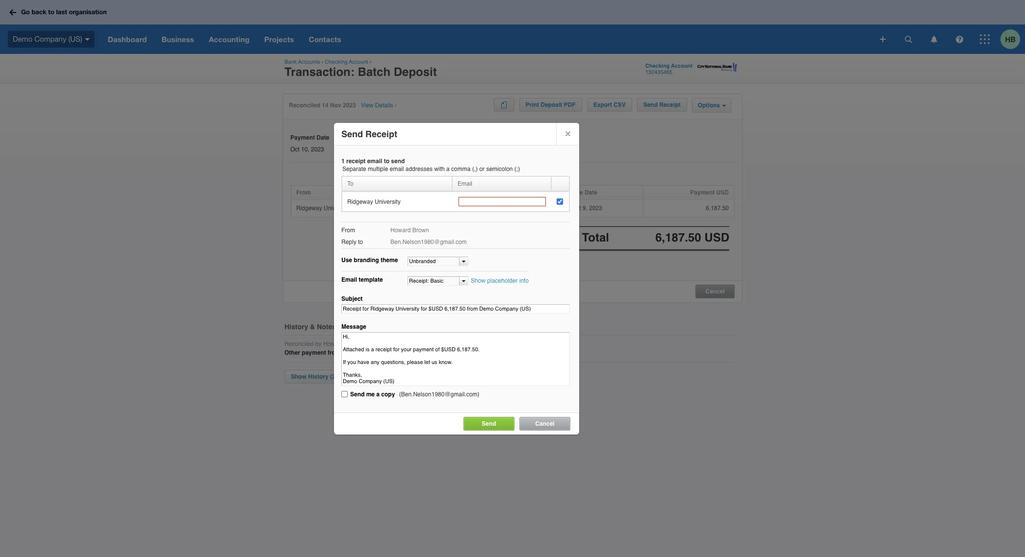 Task type: vqa. For each thing, say whether or not it's contained in the screenshot.
save in button
no



Task type: locate. For each thing, give the bounding box(es) containing it.
me
[[366, 391, 375, 398]]

0 horizontal spatial cancel
[[535, 421, 555, 428]]

1 vertical spatial to
[[384, 158, 390, 165]]

(2
[[330, 374, 335, 381]]

print deposit pdf
[[526, 102, 576, 108]]

account
[[349, 59, 368, 65], [671, 63, 693, 69]]

from down 10,
[[296, 189, 311, 196]]

2 horizontal spatial to
[[384, 158, 390, 165]]

›
[[322, 59, 324, 65], [370, 59, 372, 65], [395, 102, 397, 109]]

howard up the from
[[323, 341, 343, 348]]

date for due date
[[585, 189, 597, 196]]

last
[[56, 8, 67, 16]]

payment
[[290, 134, 315, 141], [690, 189, 715, 196]]

reply
[[341, 239, 356, 246]]

comma
[[451, 166, 471, 173]]

1 receipt email to send separate multiple email addresses with a comma (,) or semicolon (;)
[[341, 158, 520, 173]]

export csv
[[593, 102, 626, 108]]

brown inside reconciled by howard brown on nov 14, 2023 at 17:43pm other payment from ridgeway university on 31 august 2011 for 6,187.50
[[345, 341, 362, 348]]

0 horizontal spatial show
[[291, 374, 307, 381]]

1 horizontal spatial email
[[390, 166, 404, 173]]

1 vertical spatial 6,187.50
[[464, 350, 487, 357]]

show down other
[[291, 374, 307, 381]]

0 vertical spatial history
[[285, 323, 308, 331]]

to left send
[[384, 158, 390, 165]]

cancel
[[706, 288, 725, 295], [535, 421, 555, 428]]

0 horizontal spatial email
[[367, 158, 382, 165]]

&
[[310, 323, 315, 331]]

1 vertical spatial show
[[291, 374, 307, 381]]

deposit right batch
[[394, 65, 437, 79]]

addresses
[[406, 166, 433, 173]]

date left reference
[[317, 134, 329, 141]]

0 horizontal spatial nov
[[330, 102, 341, 109]]

0 horizontal spatial deposit
[[394, 65, 437, 79]]

details down (;)
[[517, 189, 536, 196]]

0 vertical spatial 6,187.50
[[706, 205, 729, 212]]

history left & at the left of page
[[285, 323, 308, 331]]

checking right accounts
[[325, 59, 348, 65]]

with
[[434, 166, 445, 173]]

payment usd
[[690, 189, 729, 196]]

account inside checking account 132435465
[[671, 63, 693, 69]]

(ben.nelson1980@gmail.com)
[[399, 391, 479, 398]]

2023 inside payment date oct 10, 2023
[[311, 146, 324, 153]]

1 vertical spatial cancel link
[[519, 417, 571, 431]]

hb banner
[[0, 0, 1025, 54]]

brown
[[412, 227, 429, 234], [345, 341, 362, 348]]

use branding theme
[[341, 257, 398, 264]]

howard
[[390, 227, 411, 234], [323, 341, 343, 348]]

1 horizontal spatial 6,187.50
[[706, 205, 729, 212]]

0 horizontal spatial svg image
[[905, 36, 912, 43]]

nov left 14,
[[372, 341, 382, 348]]

1 horizontal spatial deposit
[[541, 102, 562, 108]]

bank
[[285, 59, 297, 65]]

0 vertical spatial cancel
[[706, 288, 725, 295]]

1 horizontal spatial brown
[[412, 227, 429, 234]]

1 horizontal spatial date
[[585, 189, 597, 196]]

payment up 10,
[[290, 134, 315, 141]]

due
[[572, 189, 583, 196]]

(us)
[[68, 35, 82, 43]]

(,)
[[472, 166, 478, 173]]

0 horizontal spatial payment
[[290, 134, 315, 141]]

1 horizontal spatial to
[[358, 239, 363, 246]]

1 vertical spatial receipt
[[365, 129, 397, 139]]

email down send
[[390, 166, 404, 173]]

0 vertical spatial to
[[48, 8, 54, 16]]

use
[[341, 257, 352, 264]]

1 horizontal spatial payment
[[690, 189, 715, 196]]

0 horizontal spatial date
[[317, 134, 329, 141]]

oct left 10,
[[290, 146, 300, 153]]

0 vertical spatial brown
[[412, 227, 429, 234]]

on left 14,
[[363, 341, 370, 348]]

reconciled 14 nov 2023 view details ›
[[289, 102, 397, 109]]

0 vertical spatial email
[[458, 181, 472, 187]]

1 vertical spatial oct
[[572, 205, 581, 212]]

svg image
[[905, 36, 912, 43], [931, 36, 937, 43]]

checking up send receipt link
[[645, 63, 670, 69]]

1 horizontal spatial show
[[471, 278, 486, 285]]

to right the reply
[[358, 239, 363, 246]]

1 horizontal spatial from
[[341, 227, 355, 234]]

show placeholder info link
[[471, 278, 529, 285]]

› right the checking account "link"
[[370, 59, 372, 65]]

reconciled up other
[[285, 341, 314, 348]]

to left last
[[48, 8, 54, 16]]

0 vertical spatial a
[[446, 166, 450, 173]]

1 vertical spatial email
[[341, 277, 357, 284]]

checking account link
[[325, 59, 368, 65]]

show history (2 entries)
[[291, 374, 358, 381]]

0 vertical spatial payment
[[290, 134, 315, 141]]

brown down message
[[345, 341, 362, 348]]

1 horizontal spatial cancel link
[[696, 286, 734, 295]]

0 horizontal spatial from
[[296, 189, 311, 196]]

0 vertical spatial send receipt
[[643, 102, 681, 108]]

details
[[375, 102, 393, 109], [517, 189, 536, 196]]

navigation
[[100, 25, 873, 54]]

howard up ben.nelson1980@gmail.com on the top of page
[[390, 227, 411, 234]]

show for show history (2 entries)
[[291, 374, 307, 381]]

reconciled for reconciled by howard brown on nov 14, 2023 at 17:43pm other payment from ridgeway university on 31 august 2011 for 6,187.50
[[285, 341, 314, 348]]

0 horizontal spatial cancel link
[[519, 417, 571, 431]]

1 vertical spatial on
[[402, 350, 409, 357]]

company
[[34, 35, 66, 43]]

account up view
[[349, 59, 368, 65]]

2023 right 9,
[[589, 205, 602, 212]]

6,187.50 inside reconciled by howard brown on nov 14, 2023 at 17:43pm other payment from ridgeway university on 31 august 2011 for 6,187.50
[[464, 350, 487, 357]]

brown up ben.nelson1980@gmail.com on the top of page
[[412, 227, 429, 234]]

0 vertical spatial deposit
[[394, 65, 437, 79]]

oct inside payment date oct 10, 2023
[[290, 146, 300, 153]]

0 horizontal spatial send receipt
[[341, 129, 397, 139]]

from up the reply
[[341, 227, 355, 234]]

total
[[582, 231, 609, 245]]

deposit left the pdf at the top of the page
[[541, 102, 562, 108]]

1 horizontal spatial on
[[402, 350, 409, 357]]

1 horizontal spatial svg image
[[931, 36, 937, 43]]

email
[[367, 158, 382, 165], [390, 166, 404, 173]]

1 horizontal spatial checking
[[645, 63, 670, 69]]

organisation
[[69, 8, 107, 16]]

svg image inside demo company (us) popup button
[[85, 38, 90, 41]]

nov inside reconciled by howard brown on nov 14, 2023 at 17:43pm other payment from ridgeway university on 31 august 2011 for 6,187.50
[[372, 341, 382, 348]]

email up the multiple
[[367, 158, 382, 165]]

0 vertical spatial reconciled
[[289, 102, 320, 109]]

0 horizontal spatial on
[[363, 341, 370, 348]]

1 svg image from the left
[[905, 36, 912, 43]]

history left (2
[[308, 374, 329, 381]]

2023 right 10,
[[311, 146, 324, 153]]

account up send receipt link
[[671, 63, 693, 69]]

1 vertical spatial brown
[[345, 341, 362, 348]]

2023
[[343, 102, 356, 109], [311, 146, 324, 153], [589, 205, 602, 212], [393, 341, 407, 348]]

0 horizontal spatial to
[[48, 8, 54, 16]]

› right view
[[395, 102, 397, 109]]

0 vertical spatial show
[[471, 278, 486, 285]]

6,187.50
[[706, 205, 729, 212], [464, 350, 487, 357]]

add
[[376, 374, 387, 381]]

0 vertical spatial oct
[[290, 146, 300, 153]]

university down 14,
[[372, 350, 400, 357]]

receipt down view details › link
[[365, 129, 397, 139]]

14,
[[384, 341, 392, 348]]

receipt down 132435465
[[659, 102, 681, 108]]

number
[[437, 189, 459, 196]]

date right due
[[585, 189, 597, 196]]

csv
[[614, 102, 626, 108]]

6,187.50 down usd
[[706, 205, 729, 212]]

1 horizontal spatial howard
[[390, 227, 411, 234]]

show left placeholder
[[471, 278, 486, 285]]

payment left usd
[[690, 189, 715, 196]]

send receipt down view
[[341, 129, 397, 139]]

transaction:
[[285, 65, 355, 79]]

0 horizontal spatial 6,187.50
[[464, 350, 487, 357]]

0 vertical spatial email
[[367, 158, 382, 165]]

0 vertical spatial from
[[296, 189, 311, 196]]

0 horizontal spatial details
[[375, 102, 393, 109]]

0 vertical spatial howard
[[390, 227, 411, 234]]

date inside payment date oct 10, 2023
[[317, 134, 329, 141]]

oct
[[290, 146, 300, 153], [572, 205, 581, 212]]

payment for payment date oct 10, 2023
[[290, 134, 315, 141]]

None text field
[[459, 197, 546, 207], [408, 258, 459, 266], [408, 277, 459, 285], [459, 197, 546, 207], [408, 258, 459, 266], [408, 277, 459, 285]]

hb button
[[1001, 25, 1025, 54]]

0 vertical spatial date
[[317, 134, 329, 141]]

1 vertical spatial a
[[376, 391, 380, 398]]

to
[[347, 181, 354, 187]]

1 horizontal spatial a
[[446, 166, 450, 173]]

6,187.50 right for
[[464, 350, 487, 357]]

email down comma
[[458, 181, 472, 187]]

None checkbox
[[557, 199, 563, 205], [341, 391, 348, 398], [557, 199, 563, 205], [341, 391, 348, 398]]

0 horizontal spatial account
[[349, 59, 368, 65]]

0 vertical spatial receipt
[[659, 102, 681, 108]]

email up subject
[[341, 277, 357, 284]]

cancel link
[[696, 286, 734, 295], [519, 417, 571, 431]]

reconciled left 14
[[289, 102, 320, 109]]

reconciled inside reconciled by howard brown on nov 14, 2023 at 17:43pm other payment from ridgeway university on 31 august 2011 for 6,187.50
[[285, 341, 314, 348]]

navigation inside hb banner
[[100, 25, 873, 54]]

reconciled
[[289, 102, 320, 109], [285, 341, 314, 348]]

svg image
[[9, 9, 16, 15], [980, 34, 990, 44], [956, 36, 963, 43], [880, 36, 886, 42], [85, 38, 90, 41]]

inv-0020
[[415, 205, 440, 212]]

1 horizontal spatial details
[[517, 189, 536, 196]]

details right view
[[375, 102, 393, 109]]

ridgeway
[[347, 198, 373, 205], [296, 205, 322, 212], [342, 350, 370, 357]]

1 horizontal spatial email
[[458, 181, 472, 187]]

history
[[285, 323, 308, 331], [308, 374, 329, 381]]

1 vertical spatial nov
[[372, 341, 382, 348]]

send
[[391, 158, 405, 165]]

payment inside payment date oct 10, 2023
[[290, 134, 315, 141]]

1 vertical spatial payment
[[690, 189, 715, 196]]

nov right 14
[[330, 102, 341, 109]]

2023 left at
[[393, 341, 407, 348]]

email for email
[[458, 181, 472, 187]]

semicolon
[[486, 166, 513, 173]]

0 horizontal spatial oct
[[290, 146, 300, 153]]

send receipt down 132435465
[[643, 102, 681, 108]]

2023 inside reconciled by howard brown on nov 14, 2023 at 17:43pm other payment from ridgeway university on 31 august 2011 for 6,187.50
[[393, 341, 407, 348]]

checking
[[325, 59, 348, 65], [645, 63, 670, 69]]

howard brown
[[390, 227, 429, 234]]

› right accounts
[[322, 59, 324, 65]]

0 horizontal spatial brown
[[345, 341, 362, 348]]

0 horizontal spatial email
[[341, 277, 357, 284]]

0 horizontal spatial checking
[[325, 59, 348, 65]]

9,
[[583, 205, 588, 212]]

oct left 9,
[[572, 205, 581, 212]]

1 horizontal spatial nov
[[372, 341, 382, 348]]

1 horizontal spatial account
[[671, 63, 693, 69]]

a right with
[[446, 166, 450, 173]]

1 vertical spatial date
[[585, 189, 597, 196]]

reconciled for reconciled 14 nov 2023 view details ›
[[289, 102, 320, 109]]

send receipt
[[643, 102, 681, 108], [341, 129, 397, 139]]

1 vertical spatial details
[[517, 189, 536, 196]]

date for payment date oct 10, 2023
[[317, 134, 329, 141]]

132435465
[[645, 69, 672, 76]]

0 horizontal spatial howard
[[323, 341, 343, 348]]

on
[[363, 341, 370, 348], [402, 350, 409, 357]]

a inside 1 receipt email to send separate multiple email addresses with a comma (,) or semicolon (;)
[[446, 166, 450, 173]]

Subject text field
[[341, 305, 570, 314]]

print
[[526, 102, 539, 108]]

0 vertical spatial cancel link
[[696, 286, 734, 295]]

bank accounts link
[[285, 59, 320, 65]]

1 vertical spatial howard
[[323, 341, 343, 348]]

august
[[419, 350, 439, 357]]

a right the me
[[376, 391, 380, 398]]

on left '31'
[[402, 350, 409, 357]]

1 horizontal spatial send receipt
[[643, 102, 681, 108]]

multiple
[[368, 166, 388, 173]]

0 vertical spatial nov
[[330, 102, 341, 109]]

university down to
[[324, 205, 350, 212]]

checking account 132435465
[[645, 63, 693, 76]]

1 vertical spatial reconciled
[[285, 341, 314, 348]]

template
[[359, 277, 383, 284]]



Task type: describe. For each thing, give the bounding box(es) containing it.
14
[[322, 102, 329, 109]]

reference
[[334, 134, 363, 141]]

add note
[[376, 374, 402, 381]]

17:43pm
[[415, 341, 438, 348]]

history & notes
[[285, 323, 336, 331]]

by
[[315, 341, 321, 348]]

ben.nelson1980@gmail.com
[[390, 239, 467, 246]]

payment
[[302, 350, 326, 357]]

notes
[[317, 323, 336, 331]]

print deposit pdf link
[[519, 98, 582, 112]]

oct 9, 2023
[[572, 205, 602, 212]]

6,187.50 usd
[[655, 231, 729, 245]]

account inside bank accounts › checking account › transaction:                batch deposit
[[349, 59, 368, 65]]

invoice number
[[415, 189, 459, 196]]

0 horizontal spatial a
[[376, 391, 380, 398]]

add note link
[[370, 370, 408, 384]]

10,
[[301, 146, 309, 153]]

email for email template
[[341, 277, 357, 284]]

1 vertical spatial from
[[341, 227, 355, 234]]

hb
[[1005, 35, 1016, 43]]

1 vertical spatial cancel
[[535, 421, 555, 428]]

email template
[[341, 277, 383, 284]]

batch
[[358, 65, 391, 79]]

demo company (us) button
[[0, 25, 100, 54]]

show placeholder info
[[471, 278, 529, 285]]

Message text field
[[341, 333, 570, 387]]

placeholder
[[487, 278, 518, 285]]

demo
[[13, 35, 32, 43]]

reply to
[[341, 239, 363, 246]]

send receipt link
[[637, 98, 687, 112]]

go back to last organisation
[[21, 8, 107, 16]]

ridgeway inside reconciled by howard brown on nov 14, 2023 at 17:43pm other payment from ridgeway university on 31 august 2011 for 6,187.50
[[342, 350, 370, 357]]

subject
[[341, 296, 363, 303]]

export
[[593, 102, 612, 108]]

1 vertical spatial history
[[308, 374, 329, 381]]

1
[[341, 158, 345, 165]]

1 vertical spatial send receipt
[[341, 129, 397, 139]]

to inside hb banner
[[48, 8, 54, 16]]

2 svg image from the left
[[931, 36, 937, 43]]

to inside 1 receipt email to send separate multiple email addresses with a comma (,) or semicolon (;)
[[384, 158, 390, 165]]

receipt
[[346, 158, 366, 165]]

1 vertical spatial email
[[390, 166, 404, 173]]

1 horizontal spatial receipt
[[659, 102, 681, 108]]

accounts
[[298, 59, 320, 65]]

1 horizontal spatial ›
[[370, 59, 372, 65]]

go
[[21, 8, 30, 16]]

export csv link
[[587, 98, 632, 112]]

1 horizontal spatial oct
[[572, 205, 581, 212]]

31
[[410, 350, 417, 357]]

deposit inside bank accounts › checking account › transaction:                batch deposit
[[394, 65, 437, 79]]

copy
[[381, 391, 395, 398]]

reconciled by howard brown on nov 14, 2023 at 17:43pm other payment from ridgeway university on 31 august 2011 for 6,187.50
[[285, 341, 487, 357]]

2011
[[440, 350, 453, 357]]

due date
[[572, 189, 597, 196]]

or
[[479, 166, 485, 173]]

svg image inside go back to last organisation link
[[9, 9, 16, 15]]

1 horizontal spatial cancel
[[706, 288, 725, 295]]

bank accounts › checking account › transaction:                batch deposit
[[285, 59, 437, 79]]

checking inside checking account 132435465
[[645, 63, 670, 69]]

university left the inv-
[[375, 198, 401, 205]]

checking inside bank accounts › checking account › transaction:                batch deposit
[[325, 59, 348, 65]]

from
[[328, 350, 341, 357]]

invoice
[[415, 189, 435, 196]]

show for show placeholder info
[[471, 278, 486, 285]]

payment for payment usd
[[690, 189, 715, 196]]

separate
[[342, 166, 366, 173]]

info
[[519, 278, 529, 285]]

demo company (us)
[[13, 35, 82, 43]]

send receipt inside send receipt link
[[643, 102, 681, 108]]

view
[[361, 102, 374, 109]]

theme
[[381, 257, 398, 264]]

message
[[341, 324, 366, 331]]

for
[[455, 350, 463, 357]]

0 vertical spatial details
[[375, 102, 393, 109]]

go back to last organisation link
[[6, 4, 113, 21]]

0 horizontal spatial receipt
[[365, 129, 397, 139]]

2023 left view
[[343, 102, 356, 109]]

howard inside reconciled by howard brown on nov 14, 2023 at 17:43pm other payment from ridgeway university on 31 august 2011 for 6,187.50
[[323, 341, 343, 348]]

back
[[32, 8, 46, 16]]

0 vertical spatial on
[[363, 341, 370, 348]]

entries)
[[337, 374, 358, 381]]

options
[[698, 102, 720, 109]]

send link
[[464, 417, 515, 431]]

payment date oct 10, 2023
[[290, 134, 329, 153]]

(;)
[[514, 166, 520, 173]]

branding
[[354, 257, 379, 264]]

pdf
[[564, 102, 576, 108]]

2 vertical spatial to
[[358, 239, 363, 246]]

usd
[[717, 189, 729, 196]]

view details › link
[[361, 102, 397, 110]]

inv-
[[415, 205, 426, 212]]

show history (2 entries) link
[[285, 370, 365, 384]]

university inside reconciled by howard brown on nov 14, 2023 at 17:43pm other payment from ridgeway university on 31 august 2011 for 6,187.50
[[372, 350, 400, 357]]

1 vertical spatial deposit
[[541, 102, 562, 108]]

0 horizontal spatial ›
[[322, 59, 324, 65]]

at
[[408, 341, 413, 348]]

note
[[389, 374, 402, 381]]

2 horizontal spatial ›
[[395, 102, 397, 109]]



